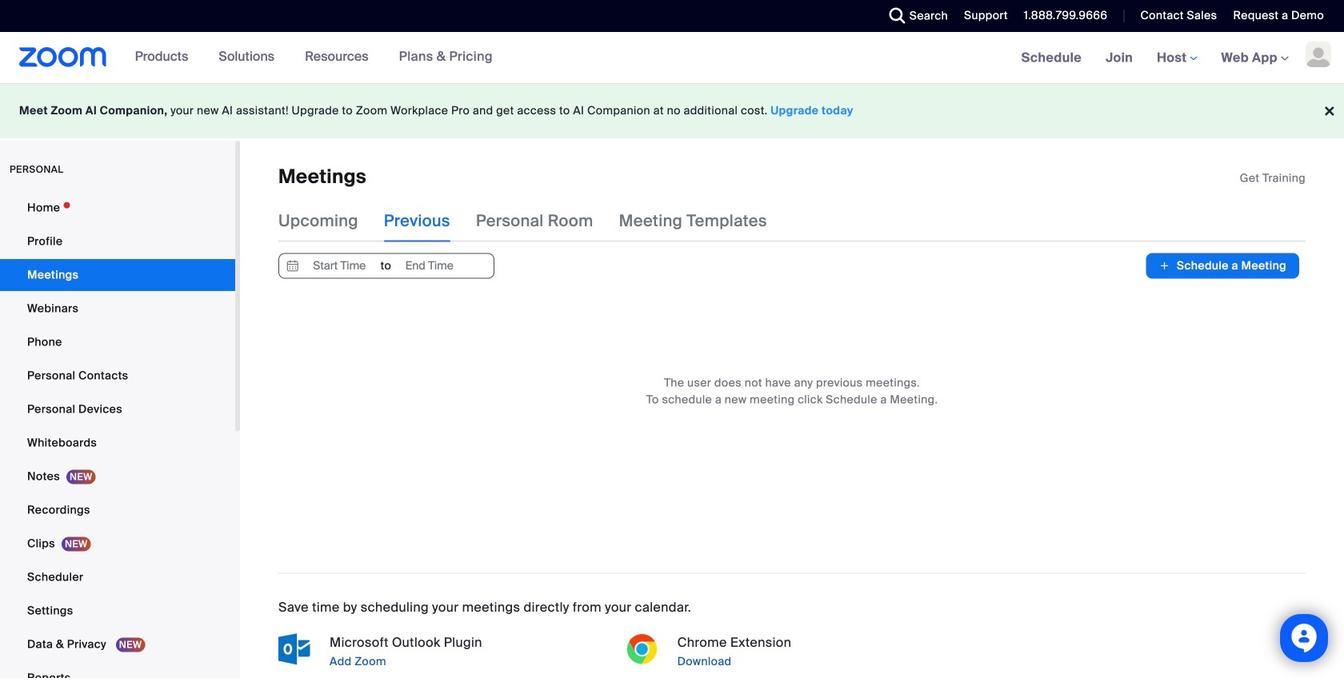 Task type: describe. For each thing, give the bounding box(es) containing it.
personal menu menu
[[0, 192, 235, 679]]

product information navigation
[[123, 32, 505, 83]]

tabs of meeting tab list
[[279, 200, 793, 242]]

meetings navigation
[[1010, 32, 1345, 84]]



Task type: locate. For each thing, give the bounding box(es) containing it.
application
[[1240, 170, 1306, 186]]

Date Range Picker Start field
[[303, 254, 377, 278]]

zoom logo image
[[19, 47, 107, 67]]

add image
[[1159, 258, 1171, 274]]

date image
[[283, 254, 303, 278]]

footer
[[0, 83, 1345, 138]]

banner
[[0, 32, 1345, 84]]

profile picture image
[[1306, 42, 1332, 67]]

Date Range Picker End field
[[393, 254, 467, 278]]



Task type: vqa. For each thing, say whether or not it's contained in the screenshot.
Profile picture
yes



